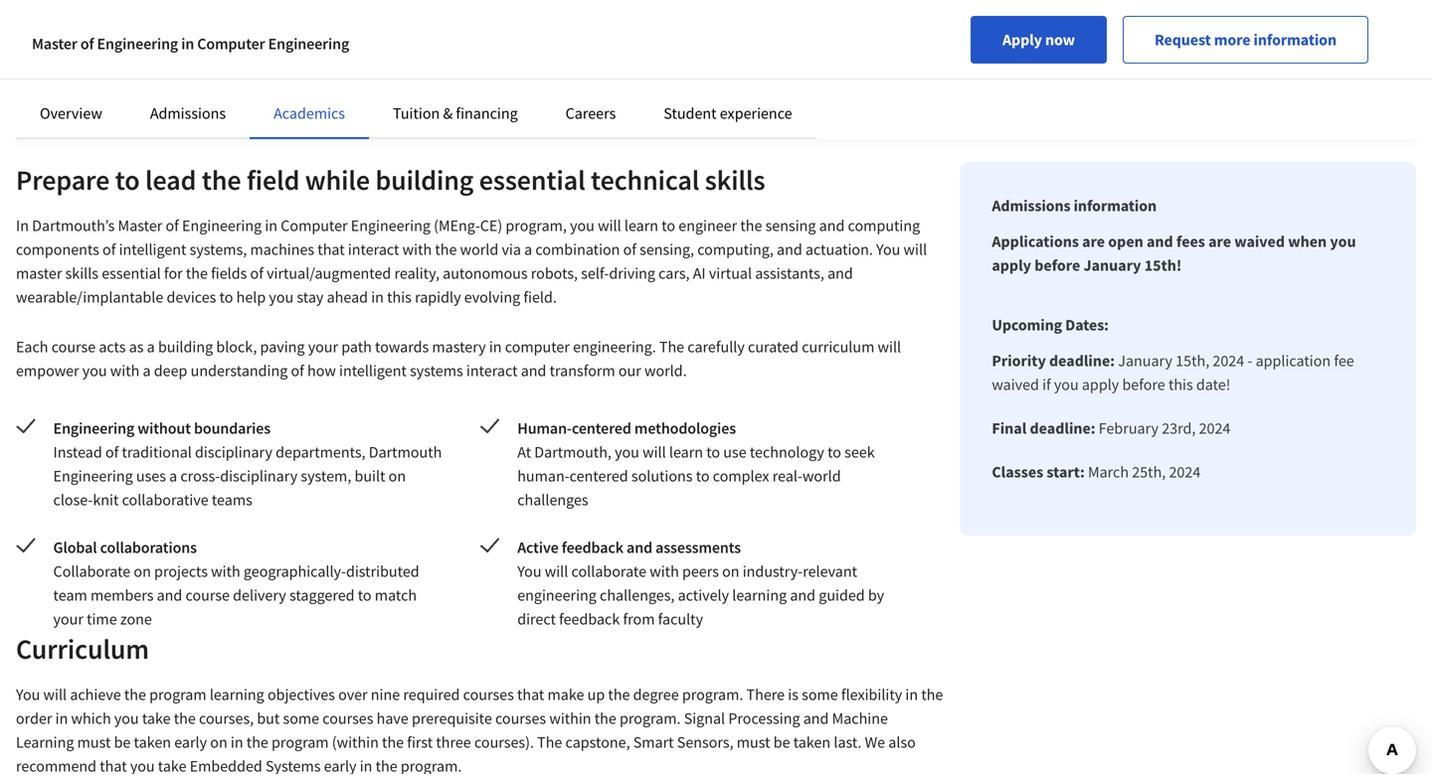 Task type: locate. For each thing, give the bounding box(es) containing it.
complex
[[713, 466, 769, 486]]

of inside engineering without boundaries instead of traditional disciplinary departments, dartmouth engineering uses a cross-disciplinary system, built on close-knit collaborative teams
[[105, 443, 119, 462]]

1 vertical spatial your
[[53, 610, 83, 630]]

and down actuation.
[[828, 264, 853, 283]]

0 horizontal spatial your
[[53, 610, 83, 630]]

0 horizontal spatial early
[[174, 733, 207, 753]]

the right flexibility
[[921, 685, 943, 705]]

apply now
[[1003, 30, 1075, 50]]

1 horizontal spatial intelligent
[[339, 361, 407, 381]]

1 vertical spatial intelligent
[[339, 361, 407, 381]]

january inside january 15th, 2024 - application fee waived if you apply before this date!
[[1118, 351, 1173, 371]]

essential up program,
[[479, 163, 585, 197]]

experience
[[720, 103, 792, 123]]

2 must from the left
[[737, 733, 770, 753]]

departments,
[[276, 443, 366, 462]]

0 vertical spatial admissions
[[150, 103, 226, 123]]

the inside each course acts as a building block, paving your path towards mastery in computer engineering. the carefully curated curriculum will empower you with a deep understanding of how intelligent systems interact and transform our world.
[[659, 337, 684, 357]]

0 vertical spatial interact
[[348, 240, 399, 260]]

projects
[[154, 562, 208, 582]]

you up solutions
[[615, 443, 639, 462]]

master
[[32, 34, 77, 54], [118, 216, 162, 236]]

0 horizontal spatial that
[[100, 757, 127, 775]]

1 horizontal spatial interact
[[466, 361, 518, 381]]

0 horizontal spatial are
[[1082, 232, 1105, 252]]

prerequisite
[[412, 709, 492, 729]]

course inside each course acts as a building block, paving your path towards mastery in computer engineering. the carefully curated curriculum will empower you with a deep understanding of how intelligent systems interact and transform our world.
[[51, 337, 96, 357]]

will up engineering
[[545, 562, 568, 582]]

0 horizontal spatial this
[[387, 287, 412, 307]]

admissions
[[150, 103, 226, 123], [992, 196, 1071, 216]]

0 horizontal spatial essential
[[102, 264, 161, 283]]

0 vertical spatial world
[[460, 240, 499, 260]]

this inside in dartmouth's master of engineering in computer engineering (meng-ce) program, you will learn to engineer the sensing and computing components of intelligent systems, machines that interact with the world via a combination of sensing, computing, and actuation. you will master skills essential for the fields of virtual/augmented reality, autonomous robots, self-driving cars, ai virtual assistants, and wearable/implantable devices to help you stay ahead in this rapidly evolving field.
[[387, 287, 412, 307]]

1 vertical spatial information
[[1074, 196, 1157, 216]]

1 horizontal spatial apply
[[1082, 375, 1119, 395]]

you right which
[[114, 709, 139, 729]]

waived inside january 15th, 2024 - application fee waived if you apply before this date!
[[992, 375, 1039, 395]]

intelligent inside each course acts as a building block, paving your path towards mastery in computer engineering. the carefully curated curriculum will empower you with a deep understanding of how intelligent systems interact and transform our world.
[[339, 361, 407, 381]]

0 vertical spatial early
[[174, 733, 207, 753]]

skills
[[705, 163, 765, 197], [65, 264, 98, 283]]

1 vertical spatial learn
[[669, 443, 703, 462]]

2024 for final deadline: february 23rd, 2024
[[1199, 419, 1231, 439]]

computer inside in dartmouth's master of engineering in computer engineering (meng-ce) program, you will learn to engineer the sensing and computing components of intelligent systems, machines that interact with the world via a combination of sensing, computing, and actuation. you will master skills essential for the fields of virtual/augmented reality, autonomous robots, self-driving cars, ai virtual assistants, and wearable/implantable devices to help you stay ahead in this rapidly evolving field.
[[281, 216, 348, 236]]

we
[[865, 733, 885, 753]]

0 horizontal spatial skills
[[65, 264, 98, 283]]

before up february
[[1122, 375, 1165, 395]]

master inside in dartmouth's master of engineering in computer engineering (meng-ce) program, you will learn to engineer the sensing and computing components of intelligent systems, machines that interact with the world via a combination of sensing, computing, and actuation. you will master skills essential for the fields of virtual/augmented reality, autonomous robots, self-driving cars, ai virtual assistants, and wearable/implantable devices to help you stay ahead in this rapidly evolving field.
[[118, 216, 162, 236]]

2 vertical spatial 2024
[[1169, 462, 1201, 482]]

learn down methodologies
[[669, 443, 703, 462]]

1 vertical spatial building
[[158, 337, 213, 357]]

the inside you will achieve the program learning objectives over nine required courses that make up the degree program. there is some flexibility in the order in which you take the courses, but some courses have prerequisite courses within the program. signal processing and machine learning must be taken early on in the program (within the first three courses). the capstone, smart sensors, must be taken last. we also recommend that you take embedded systems early in the program.
[[537, 733, 562, 753]]

engineering up knit
[[53, 466, 133, 486]]

of up 'driving'
[[623, 240, 637, 260]]

2 horizontal spatial program.
[[682, 685, 743, 705]]

waived for when
[[1235, 232, 1285, 252]]

will inside active feedback and assessments you will collaborate with peers on industry-relevant engineering challenges, actively learning and guided by direct feedback from faculty
[[545, 562, 568, 582]]

upcoming dates:
[[992, 315, 1109, 335]]

of down lead
[[166, 216, 179, 236]]

before inside 'applications are open and fees are waived when you apply before january 15th!'
[[1035, 256, 1080, 276]]

1 vertical spatial program.
[[620, 709, 681, 729]]

learning inside you will achieve the program learning objectives over nine required courses that make up the degree program. there is some flexibility in the order in which you take the courses, but some courses have prerequisite courses within the program. signal processing and machine learning must be taken early on in the program (within the first three courses). the capstone, smart sensors, must be taken last. we also recommend that you take embedded systems early in the program.
[[210, 685, 264, 705]]

building up (meng-
[[375, 163, 474, 197]]

0 horizontal spatial be
[[114, 733, 131, 753]]

courses).
[[474, 733, 534, 753]]

apply
[[1003, 30, 1042, 50]]

intelligent up "for"
[[119, 240, 186, 260]]

feedback down engineering
[[559, 610, 620, 630]]

disciplinary
[[195, 443, 272, 462], [220, 466, 298, 486]]

with up 'delivery'
[[211, 562, 240, 582]]

world down technology
[[803, 466, 841, 486]]

0 vertical spatial essential
[[479, 163, 585, 197]]

degree
[[633, 685, 679, 705]]

fields
[[211, 264, 247, 283]]

a right via
[[524, 240, 532, 260]]

are left open
[[1082, 232, 1105, 252]]

on
[[389, 466, 406, 486], [134, 562, 151, 582], [722, 562, 740, 582], [210, 733, 227, 753]]

skills up engineer on the top of the page
[[705, 163, 765, 197]]

final deadline: february 23rd, 2024
[[992, 419, 1231, 439]]

1 horizontal spatial the
[[659, 337, 684, 357]]

be down processing
[[774, 733, 790, 753]]

1 are from the left
[[1082, 232, 1105, 252]]

25th,
[[1132, 462, 1166, 482]]

deep
[[154, 361, 187, 381]]

global collaborations collaborate on projects with geographically-distributed team members and course delivery staggered to match your time zone
[[53, 538, 419, 630]]

application
[[1256, 351, 1331, 371]]

0 horizontal spatial information
[[1074, 196, 1157, 216]]

to down distributed
[[358, 586, 372, 606]]

1 taken from the left
[[134, 733, 171, 753]]

the down (meng-
[[435, 240, 457, 260]]

to inside global collaborations collaborate on projects with geographically-distributed team members and course delivery staggered to match your time zone
[[358, 586, 372, 606]]

that inside in dartmouth's master of engineering in computer engineering (meng-ce) program, you will learn to engineer the sensing and computing components of intelligent systems, machines that interact with the world via a combination of sensing, computing, and actuation. you will master skills essential for the fields of virtual/augmented reality, autonomous robots, self-driving cars, ai virtual assistants, and wearable/implantable devices to help you stay ahead in this rapidly evolving field.
[[318, 240, 345, 260]]

1 vertical spatial deadline:
[[1030, 419, 1096, 439]]

centered up dartmouth,
[[572, 419, 631, 439]]

for
[[164, 264, 183, 283]]

1 horizontal spatial course
[[186, 586, 230, 606]]

0 vertical spatial learning
[[732, 586, 787, 606]]

by
[[868, 586, 884, 606]]

within
[[549, 709, 591, 729]]

at
[[517, 443, 531, 462]]

cross-
[[180, 466, 220, 486]]

you right if
[[1054, 375, 1079, 395]]

that down which
[[100, 757, 127, 775]]

0 horizontal spatial intelligent
[[119, 240, 186, 260]]

january left 15th,
[[1118, 351, 1173, 371]]

intelligent inside in dartmouth's master of engineering in computer engineering (meng-ce) program, you will learn to engineer the sensing and computing components of intelligent systems, machines that interact with the world via a combination of sensing, computing, and actuation. you will master skills essential for the fields of virtual/augmented reality, autonomous robots, self-driving cars, ai virtual assistants, and wearable/implantable devices to help you stay ahead in this rapidly evolving field.
[[119, 240, 186, 260]]

0 horizontal spatial some
[[283, 709, 319, 729]]

carefully
[[688, 337, 745, 357]]

a inside engineering without boundaries instead of traditional disciplinary departments, dartmouth engineering uses a cross-disciplinary system, built on close-knit collaborative teams
[[169, 466, 177, 486]]

1 vertical spatial you
[[517, 562, 542, 582]]

before down applications
[[1035, 256, 1080, 276]]

apply inside 'applications are open and fees are waived when you apply before january 15th!'
[[992, 256, 1031, 276]]

start:
[[1047, 462, 1085, 482]]

1 vertical spatial computer
[[281, 216, 348, 236]]

1 horizontal spatial master
[[118, 216, 162, 236]]

this down the reality,
[[387, 287, 412, 307]]

course up empower
[[51, 337, 96, 357]]

feedback up collaborate
[[562, 538, 624, 558]]

deadline: down dates: at the top of the page
[[1049, 351, 1115, 371]]

learn inside the human-centered methodologies at dartmouth, you will learn to use technology to seek human-centered solutions to complex real-world challenges
[[669, 443, 703, 462]]

before for this
[[1122, 375, 1165, 395]]

1 horizontal spatial early
[[324, 757, 357, 775]]

will up solutions
[[643, 443, 666, 462]]

traditional
[[122, 443, 192, 462]]

1 horizontal spatial before
[[1122, 375, 1165, 395]]

prepare
[[16, 163, 110, 197]]

reality,
[[394, 264, 440, 283]]

0 vertical spatial january
[[1084, 256, 1141, 276]]

you right when
[[1330, 232, 1356, 252]]

skills up wearable/implantable
[[65, 264, 98, 283]]

the down have
[[382, 733, 404, 753]]

15th!
[[1145, 256, 1182, 276]]

world inside in dartmouth's master of engineering in computer engineering (meng-ce) program, you will learn to engineer the sensing and computing components of intelligent systems, machines that interact with the world via a combination of sensing, computing, and actuation. you will master skills essential for the fields of virtual/augmented reality, autonomous robots, self-driving cars, ai virtual assistants, and wearable/implantable devices to help you stay ahead in this rapidly evolving field.
[[460, 240, 499, 260]]

program up courses,
[[149, 685, 207, 705]]

and
[[819, 216, 845, 236], [1147, 232, 1173, 252], [777, 240, 802, 260], [828, 264, 853, 283], [521, 361, 546, 381], [627, 538, 652, 558], [157, 586, 182, 606], [790, 586, 816, 606], [803, 709, 829, 729]]

0 vertical spatial apply
[[992, 256, 1031, 276]]

1 vertical spatial interact
[[466, 361, 518, 381]]

0 vertical spatial learn
[[624, 216, 658, 236]]

0 horizontal spatial you
[[16, 685, 40, 705]]

0 horizontal spatial master
[[32, 34, 77, 54]]

dartmouth
[[369, 443, 442, 462]]

program. down first at the bottom of page
[[401, 757, 462, 775]]

1 horizontal spatial building
[[375, 163, 474, 197]]

with up challenges,
[[650, 562, 679, 582]]

2 taken from the left
[[793, 733, 831, 753]]

0 vertical spatial this
[[387, 287, 412, 307]]

0 horizontal spatial program
[[149, 685, 207, 705]]

1 vertical spatial master
[[118, 216, 162, 236]]

with inside in dartmouth's master of engineering in computer engineering (meng-ce) program, you will learn to engineer the sensing and computing components of intelligent systems, machines that interact with the world via a combination of sensing, computing, and actuation. you will master skills essential for the fields of virtual/augmented reality, autonomous robots, self-driving cars, ai virtual assistants, and wearable/implantable devices to help you stay ahead in this rapidly evolving field.
[[402, 240, 432, 260]]

0 horizontal spatial before
[[1035, 256, 1080, 276]]

0 vertical spatial 2024
[[1213, 351, 1244, 371]]

transform
[[550, 361, 615, 381]]

take left embedded
[[158, 757, 186, 775]]

and inside global collaborations collaborate on projects with geographically-distributed team members and course delivery staggered to match your time zone
[[157, 586, 182, 606]]

computing
[[848, 216, 920, 236]]

0 vertical spatial deadline:
[[1049, 351, 1115, 371]]

ce)
[[480, 216, 503, 236]]

overview link
[[40, 103, 102, 123]]

course down projects
[[186, 586, 230, 606]]

computer up 'admissions' link
[[197, 34, 265, 54]]

required
[[403, 685, 460, 705]]

0 vertical spatial take
[[142, 709, 171, 729]]

to left use
[[706, 443, 720, 462]]

before inside january 15th, 2024 - application fee waived if you apply before this date!
[[1122, 375, 1165, 395]]

this down 15th,
[[1169, 375, 1193, 395]]

engineering down prepare to lead the field while building essential technical skills
[[351, 216, 431, 236]]

the right "for"
[[186, 264, 208, 283]]

january down open
[[1084, 256, 1141, 276]]

the down '(within'
[[376, 757, 398, 775]]

and left machine
[[803, 709, 829, 729]]

time
[[87, 610, 117, 630]]

that up 'virtual/augmented'
[[318, 240, 345, 260]]

1 horizontal spatial be
[[774, 733, 790, 753]]

some down objectives
[[283, 709, 319, 729]]

0 vertical spatial you
[[876, 240, 900, 260]]

the right achieve
[[124, 685, 146, 705]]

you inside january 15th, 2024 - application fee waived if you apply before this date!
[[1054, 375, 1079, 395]]

1 horizontal spatial this
[[1169, 375, 1193, 395]]

paving
[[260, 337, 305, 357]]

the up world.
[[659, 337, 684, 357]]

on down the dartmouth
[[389, 466, 406, 486]]

and up collaborate
[[627, 538, 652, 558]]

waived inside 'applications are open and fees are waived when you apply before january 15th!'
[[1235, 232, 1285, 252]]

will right 'curriculum'
[[878, 337, 901, 357]]

1 horizontal spatial learning
[[732, 586, 787, 606]]

admissions link
[[150, 103, 226, 123]]

1 horizontal spatial admissions
[[992, 196, 1071, 216]]

1 horizontal spatial world
[[803, 466, 841, 486]]

0 horizontal spatial the
[[537, 733, 562, 753]]

machines
[[250, 240, 314, 260]]

admissions for admissions
[[150, 103, 226, 123]]

each course acts as a building block, paving your path towards mastery in computer engineering. the carefully curated curriculum will empower you with a deep understanding of how intelligent systems interact and transform our world.
[[16, 337, 901, 381]]

you inside in dartmouth's master of engineering in computer engineering (meng-ce) program, you will learn to engineer the sensing and computing components of intelligent systems, machines that interact with the world via a combination of sensing, computing, and actuation. you will master skills essential for the fields of virtual/augmented reality, autonomous robots, self-driving cars, ai virtual assistants, and wearable/implantable devices to help you stay ahead in this rapidly evolving field.
[[876, 240, 900, 260]]

interact inside each course acts as a building block, paving your path towards mastery in computer engineering. the carefully curated curriculum will empower you with a deep understanding of how intelligent systems interact and transform our world.
[[466, 361, 518, 381]]

priority
[[992, 351, 1046, 371]]

master up overview on the top left of the page
[[32, 34, 77, 54]]

knit
[[93, 490, 119, 510]]

0 vertical spatial some
[[802, 685, 838, 705]]

0 vertical spatial your
[[308, 337, 338, 357]]

human-
[[517, 419, 572, 439]]

program. up "smart"
[[620, 709, 681, 729]]

last.
[[834, 733, 862, 753]]

2 vertical spatial that
[[100, 757, 127, 775]]

that left make
[[517, 685, 544, 705]]

1 horizontal spatial some
[[802, 685, 838, 705]]

take right which
[[142, 709, 171, 729]]

this
[[387, 287, 412, 307], [1169, 375, 1193, 395]]

learning inside active feedback and assessments you will collaborate with peers on industry-relevant engineering challenges, actively learning and guided by direct feedback from faculty
[[732, 586, 787, 606]]

student
[[664, 103, 717, 123]]

that
[[318, 240, 345, 260], [517, 685, 544, 705], [100, 757, 127, 775]]

information up open
[[1074, 196, 1157, 216]]

some right is
[[802, 685, 838, 705]]

essential inside in dartmouth's master of engineering in computer engineering (meng-ce) program, you will learn to engineer the sensing and computing components of intelligent systems, machines that interact with the world via a combination of sensing, computing, and actuation. you will master skills essential for the fields of virtual/augmented reality, autonomous robots, self-driving cars, ai virtual assistants, and wearable/implantable devices to help you stay ahead in this rapidly evolving field.
[[102, 264, 161, 283]]

apply down applications
[[992, 256, 1031, 276]]

january inside 'applications are open and fees are waived when you apply before january 15th!'
[[1084, 256, 1141, 276]]

0 horizontal spatial program.
[[401, 757, 462, 775]]

world
[[460, 240, 499, 260], [803, 466, 841, 486]]

0 horizontal spatial taken
[[134, 733, 171, 753]]

team
[[53, 586, 87, 606]]

be down achieve
[[114, 733, 131, 753]]

2 horizontal spatial you
[[876, 240, 900, 260]]

essential left "for"
[[102, 264, 161, 283]]

apply inside january 15th, 2024 - application fee waived if you apply before this date!
[[1082, 375, 1119, 395]]

admissions for admissions information
[[992, 196, 1071, 216]]

admissions up lead
[[150, 103, 226, 123]]

in right flexibility
[[906, 685, 918, 705]]

you up 'order'
[[16, 685, 40, 705]]

make
[[548, 685, 584, 705]]

you inside active feedback and assessments you will collaborate with peers on industry-relevant engineering challenges, actively learning and guided by direct feedback from faculty
[[517, 562, 542, 582]]

1 vertical spatial learning
[[210, 685, 264, 705]]

processing
[[728, 709, 800, 729]]

learning
[[732, 586, 787, 606], [210, 685, 264, 705]]

devices
[[167, 287, 216, 307]]

1 vertical spatial before
[[1122, 375, 1165, 395]]

of left how
[[291, 361, 304, 381]]

1 vertical spatial waived
[[992, 375, 1039, 395]]

challenges
[[517, 490, 588, 510]]

classes
[[992, 462, 1044, 482]]

program. up 'signal'
[[682, 685, 743, 705]]

the
[[202, 163, 241, 197], [740, 216, 762, 236], [435, 240, 457, 260], [186, 264, 208, 283], [124, 685, 146, 705], [608, 685, 630, 705], [921, 685, 943, 705], [174, 709, 196, 729], [595, 709, 616, 729], [246, 733, 268, 753], [382, 733, 404, 753], [376, 757, 398, 775]]

on down collaborations
[[134, 562, 151, 582]]

your inside global collaborations collaborate on projects with geographically-distributed team members and course delivery staggered to match your time zone
[[53, 610, 83, 630]]

with inside active feedback and assessments you will collaborate with peers on industry-relevant engineering challenges, actively learning and guided by direct feedback from faculty
[[650, 562, 679, 582]]

a right uses on the bottom of page
[[169, 466, 177, 486]]

learning up courses,
[[210, 685, 264, 705]]

courses up courses).
[[495, 709, 546, 729]]

computer up machines
[[281, 216, 348, 236]]

ahead
[[327, 287, 368, 307]]

distributed
[[346, 562, 419, 582]]

nine
[[371, 685, 400, 705]]

and up actuation.
[[819, 216, 845, 236]]

you inside each course acts as a building block, paving your path towards mastery in computer engineering. the carefully curated curriculum will empower you with a deep understanding of how intelligent systems interact and transform our world.
[[82, 361, 107, 381]]

1 vertical spatial 2024
[[1199, 419, 1231, 439]]

1 horizontal spatial your
[[308, 337, 338, 357]]

with up the reality,
[[402, 240, 432, 260]]

program up systems on the left of page
[[272, 733, 329, 753]]

in up 'admissions' link
[[181, 34, 194, 54]]

master
[[16, 264, 62, 283]]

machine
[[832, 709, 888, 729]]

course inside global collaborations collaborate on projects with geographically-distributed team members and course delivery staggered to match your time zone
[[186, 586, 230, 606]]

and down projects
[[157, 586, 182, 606]]

student experience link
[[664, 103, 792, 123]]

with inside global collaborations collaborate on projects with geographically-distributed team members and course delivery staggered to match your time zone
[[211, 562, 240, 582]]

2 vertical spatial you
[[16, 685, 40, 705]]

also
[[889, 733, 916, 753]]

1 horizontal spatial are
[[1209, 232, 1231, 252]]

will
[[598, 216, 621, 236], [904, 240, 927, 260], [878, 337, 901, 357], [643, 443, 666, 462], [545, 562, 568, 582], [43, 685, 67, 705]]

0 vertical spatial course
[[51, 337, 96, 357]]

0 horizontal spatial waived
[[992, 375, 1039, 395]]

disciplinary down boundaries
[[195, 443, 272, 462]]

1 horizontal spatial information
[[1254, 30, 1337, 50]]

you inside you will achieve the program learning objectives over nine required courses that make up the degree program. there is some flexibility in the order in which you take the courses, but some courses have prerequisite courses within the program. signal processing and machine learning must be taken early on in the program (within the first three courses). the capstone, smart sensors, must be taken last. we also recommend that you take embedded systems early in the program.
[[16, 685, 40, 705]]

building up deep
[[158, 337, 213, 357]]

1 vertical spatial the
[[537, 733, 562, 753]]

march
[[1088, 462, 1129, 482]]

early up embedded
[[174, 733, 207, 753]]

in up embedded
[[231, 733, 243, 753]]

1 horizontal spatial computer
[[281, 216, 348, 236]]

on right peers
[[722, 562, 740, 582]]

1 horizontal spatial program
[[272, 733, 329, 753]]

are right "fees"
[[1209, 232, 1231, 252]]

0 vertical spatial that
[[318, 240, 345, 260]]

1 vertical spatial take
[[158, 757, 186, 775]]

1 vertical spatial january
[[1118, 351, 1173, 371]]

the up capstone,
[[595, 709, 616, 729]]

you down acts
[[82, 361, 107, 381]]

-
[[1248, 351, 1253, 371]]

smart
[[633, 733, 674, 753]]

0 horizontal spatial apply
[[992, 256, 1031, 276]]

centered
[[572, 419, 631, 439], [570, 466, 628, 486]]

you up combination
[[570, 216, 595, 236]]

before
[[1035, 256, 1080, 276], [1122, 375, 1165, 395]]

request more information
[[1155, 30, 1337, 50]]

1 horizontal spatial taken
[[793, 733, 831, 753]]

industry-
[[743, 562, 803, 582]]

1 vertical spatial world
[[803, 466, 841, 486]]

1 horizontal spatial must
[[737, 733, 770, 753]]

master of engineering in computer engineering
[[32, 34, 349, 54]]

1 horizontal spatial you
[[517, 562, 542, 582]]

assessments
[[656, 538, 741, 558]]

0 vertical spatial computer
[[197, 34, 265, 54]]

interact up the reality,
[[348, 240, 399, 260]]

uses
[[136, 466, 166, 486]]

financing
[[456, 103, 518, 123]]

1 vertical spatial essential
[[102, 264, 161, 283]]

learning down industry-
[[732, 586, 787, 606]]



Task type: vqa. For each thing, say whether or not it's contained in the screenshot.
learning within the You will achieve the program learning objectives over nine required courses that make up the degree program. There is some flexibility in the order in which you take the courses, but some courses have prerequisite courses within the program. Signal Processing and Machine Learning must be taken early on in the program (within the first three courses). The capstone, Smart Sensors, must be taken last. We also recommend that you take Embedded Systems early in the program.
yes



Task type: describe. For each thing, give the bounding box(es) containing it.
deadline: for priority
[[1049, 351, 1115, 371]]

1 horizontal spatial essential
[[479, 163, 585, 197]]

you left embedded
[[130, 757, 155, 775]]

robots,
[[531, 264, 578, 283]]

active
[[517, 538, 559, 558]]

driving
[[609, 264, 655, 283]]

assistants,
[[755, 264, 824, 283]]

in dartmouth's master of engineering in computer engineering (meng-ce) program, you will learn to engineer the sensing and computing components of intelligent systems, machines that interact with the world via a combination of sensing, computing, and actuation. you will master skills essential for the fields of virtual/augmented reality, autonomous robots, self-driving cars, ai virtual assistants, and wearable/implantable devices to help you stay ahead in this rapidly evolving field.
[[16, 216, 927, 307]]

1 be from the left
[[114, 733, 131, 753]]

towards
[[375, 337, 429, 357]]

on inside engineering without boundaries instead of traditional disciplinary departments, dartmouth engineering uses a cross-disciplinary system, built on close-knit collaborative teams
[[389, 466, 406, 486]]

0 horizontal spatial computer
[[197, 34, 265, 54]]

on inside active feedback and assessments you will collaborate with peers on industry-relevant engineering challenges, actively learning and guided by direct feedback from faculty
[[722, 562, 740, 582]]

objectives
[[267, 685, 335, 705]]

prepare to lead the field while building essential technical skills
[[16, 163, 765, 197]]

2024 inside january 15th, 2024 - application fee waived if you apply before this date!
[[1213, 351, 1244, 371]]

open
[[1108, 232, 1144, 252]]

self-
[[581, 264, 609, 283]]

wearable/implantable
[[16, 287, 163, 307]]

1 vertical spatial disciplinary
[[220, 466, 298, 486]]

1 vertical spatial feedback
[[559, 610, 620, 630]]

built
[[355, 466, 385, 486]]

will inside each course acts as a building block, paving your path towards mastery in computer engineering. the carefully curated curriculum will empower you with a deep understanding of how intelligent systems interact and transform our world.
[[878, 337, 901, 357]]

skills inside in dartmouth's master of engineering in computer engineering (meng-ce) program, you will learn to engineer the sensing and computing components of intelligent systems, machines that interact with the world via a combination of sensing, computing, and actuation. you will master skills essential for the fields of virtual/augmented reality, autonomous robots, self-driving cars, ai virtual assistants, and wearable/implantable devices to help you stay ahead in this rapidly evolving field.
[[65, 264, 98, 283]]

human-centered methodologies at dartmouth, you will learn to use technology to seek human-centered solutions to complex real-world challenges
[[517, 419, 875, 510]]

careers link
[[566, 103, 616, 123]]

tuition
[[393, 103, 440, 123]]

academics link
[[274, 103, 345, 123]]

the right lead
[[202, 163, 241, 197]]

direct
[[517, 610, 556, 630]]

a right as
[[147, 337, 155, 357]]

three
[[436, 733, 471, 753]]

of down dartmouth's
[[102, 240, 116, 260]]

before for january
[[1035, 256, 1080, 276]]

in up machines
[[265, 216, 278, 236]]

information inside 'button'
[[1254, 30, 1337, 50]]

up
[[587, 685, 605, 705]]

courses up prerequisite
[[463, 685, 514, 705]]

while
[[305, 163, 370, 197]]

learn inside in dartmouth's master of engineering in computer engineering (meng-ce) program, you will learn to engineer the sensing and computing components of intelligent systems, machines that interact with the world via a combination of sensing, computing, and actuation. you will master skills essential for the fields of virtual/augmented reality, autonomous robots, self-driving cars, ai virtual assistants, and wearable/implantable devices to help you stay ahead in this rapidly evolving field.
[[624, 216, 658, 236]]

courses,
[[199, 709, 254, 729]]

0 vertical spatial disciplinary
[[195, 443, 272, 462]]

in right 'order'
[[55, 709, 68, 729]]

(meng-
[[434, 216, 480, 236]]

2 vertical spatial program.
[[401, 757, 462, 775]]

real-
[[773, 466, 803, 486]]

peers
[[682, 562, 719, 582]]

courses down the over
[[323, 709, 373, 729]]

final
[[992, 419, 1027, 439]]

1 horizontal spatial program.
[[620, 709, 681, 729]]

methodologies
[[634, 419, 736, 439]]

now
[[1045, 30, 1075, 50]]

engineering up academics link
[[268, 34, 349, 54]]

will up combination
[[598, 216, 621, 236]]

and inside you will achieve the program learning objectives over nine required courses that make up the degree program. there is some flexibility in the order in which you take the courses, but some courses have prerequisite courses within the program. signal processing and machine learning must be taken early on in the program (within the first three courses). the capstone, smart sensors, must be taken last. we also recommend that you take embedded systems early in the program.
[[803, 709, 829, 729]]

help
[[236, 287, 266, 307]]

in
[[16, 216, 29, 236]]

teams
[[212, 490, 252, 510]]

0 vertical spatial master
[[32, 34, 77, 54]]

0 vertical spatial program
[[149, 685, 207, 705]]

2 be from the left
[[774, 733, 790, 753]]

0 vertical spatial centered
[[572, 419, 631, 439]]

academics
[[274, 103, 345, 123]]

(within
[[332, 733, 379, 753]]

more
[[1214, 30, 1251, 50]]

engineering
[[517, 586, 597, 606]]

actively
[[678, 586, 729, 606]]

order
[[16, 709, 52, 729]]

members
[[90, 586, 154, 606]]

technology
[[750, 443, 824, 462]]

15th,
[[1176, 351, 1210, 371]]

and inside 'applications are open and fees are waived when you apply before january 15th!'
[[1147, 232, 1173, 252]]

system,
[[301, 466, 351, 486]]

geographically-
[[244, 562, 346, 582]]

deadline: for final
[[1030, 419, 1096, 439]]

on inside you will achieve the program learning objectives over nine required courses that make up the degree program. there is some flexibility in the order in which you take the courses, but some courses have prerequisite courses within the program. signal processing and machine learning must be taken early on in the program (within the first three courses). the capstone, smart sensors, must be taken last. we also recommend that you take embedded systems early in the program.
[[210, 733, 227, 753]]

world.
[[645, 361, 687, 381]]

curriculum
[[16, 632, 149, 667]]

this inside january 15th, 2024 - application fee waived if you apply before this date!
[[1169, 375, 1193, 395]]

apply for applications
[[992, 256, 1031, 276]]

the down but
[[246, 733, 268, 753]]

interact inside in dartmouth's master of engineering in computer engineering (meng-ce) program, you will learn to engineer the sensing and computing components of intelligent systems, machines that interact with the world via a combination of sensing, computing, and actuation. you will master skills essential for the fields of virtual/augmented reality, autonomous robots, self-driving cars, ai virtual assistants, and wearable/implantable devices to help you stay ahead in this rapidly evolving field.
[[348, 240, 399, 260]]

first
[[407, 733, 433, 753]]

apply for january
[[1082, 375, 1119, 395]]

challenges,
[[600, 586, 675, 606]]

date!
[[1196, 375, 1231, 395]]

a inside in dartmouth's master of engineering in computer engineering (meng-ce) program, you will learn to engineer the sensing and computing components of intelligent systems, machines that interact with the world via a combination of sensing, computing, and actuation. you will master skills essential for the fields of virtual/augmented reality, autonomous robots, self-driving cars, ai virtual assistants, and wearable/implantable devices to help you stay ahead in this rapidly evolving field.
[[524, 240, 532, 260]]

overview
[[40, 103, 102, 123]]

lead
[[145, 163, 196, 197]]

sensing
[[765, 216, 816, 236]]

engineering up instead
[[53, 419, 134, 439]]

and up assistants,
[[777, 240, 802, 260]]

will inside the human-centered methodologies at dartmouth, you will learn to use technology to seek human-centered solutions to complex real-world challenges
[[643, 443, 666, 462]]

fee
[[1334, 351, 1354, 371]]

our
[[619, 361, 641, 381]]

stay
[[297, 287, 324, 307]]

achieve
[[70, 685, 121, 705]]

you inside the human-centered methodologies at dartmouth, you will learn to use technology to seek human-centered solutions to complex real-world challenges
[[615, 443, 639, 462]]

have
[[377, 709, 409, 729]]

waived for if
[[992, 375, 1039, 395]]

applications
[[992, 232, 1079, 252]]

priority deadline:
[[992, 351, 1115, 371]]

relevant
[[803, 562, 857, 582]]

1 vertical spatial some
[[283, 709, 319, 729]]

as
[[129, 337, 144, 357]]

path
[[341, 337, 372, 357]]

to down fields
[[219, 287, 233, 307]]

if
[[1042, 375, 1051, 395]]

2 are from the left
[[1209, 232, 1231, 252]]

flexibility
[[841, 685, 902, 705]]

will down computing
[[904, 240, 927, 260]]

a left deep
[[143, 361, 151, 381]]

dates:
[[1065, 315, 1109, 335]]

1 vertical spatial centered
[[570, 466, 628, 486]]

the left courses,
[[174, 709, 196, 729]]

systems
[[410, 361, 463, 381]]

to up the sensing,
[[662, 216, 675, 236]]

you inside 'applications are open and fees are waived when you apply before january 15th!'
[[1330, 232, 1356, 252]]

to left lead
[[115, 163, 140, 197]]

of up overview on the top left of the page
[[80, 34, 94, 54]]

tuition & financing link
[[393, 103, 518, 123]]

0 vertical spatial program.
[[682, 685, 743, 705]]

in down '(within'
[[360, 757, 372, 775]]

in inside each course acts as a building block, paving your path towards mastery in computer engineering. the carefully curated curriculum will empower you with a deep understanding of how intelligent systems interact and transform our world.
[[489, 337, 502, 357]]

your inside each course acts as a building block, paving your path towards mastery in computer engineering. the carefully curated curriculum will empower you with a deep understanding of how intelligent systems interact and transform our world.
[[308, 337, 338, 357]]

1 vertical spatial program
[[272, 733, 329, 753]]

will inside you will achieve the program learning objectives over nine required courses that make up the degree program. there is some flexibility in the order in which you take the courses, but some courses have prerequisite courses within the program. signal processing and machine learning must be taken early on in the program (within the first three courses). the capstone, smart sensors, must be taken last. we also recommend that you take embedded systems early in the program.
[[43, 685, 67, 705]]

ai
[[693, 264, 706, 283]]

collaborate
[[53, 562, 131, 582]]

from
[[623, 610, 655, 630]]

engineering up systems,
[[182, 216, 262, 236]]

2 horizontal spatial that
[[517, 685, 544, 705]]

there
[[747, 685, 785, 705]]

applications are open and fees are waived when you apply before january 15th!
[[992, 232, 1356, 276]]

on inside global collaborations collaborate on projects with geographically-distributed team members and course delivery staggered to match your time zone
[[134, 562, 151, 582]]

0 vertical spatial building
[[375, 163, 474, 197]]

how
[[307, 361, 336, 381]]

systems
[[266, 757, 321, 775]]

embedded
[[190, 757, 262, 775]]

to left seek
[[828, 443, 841, 462]]

in right "ahead"
[[371, 287, 384, 307]]

sensing,
[[640, 240, 694, 260]]

computing,
[[697, 240, 774, 260]]

to left complex
[[696, 466, 710, 486]]

you left stay
[[269, 287, 294, 307]]

program,
[[506, 216, 567, 236]]

instead
[[53, 443, 102, 462]]

of inside each course acts as a building block, paving your path towards mastery in computer engineering. the carefully curated curriculum will empower you with a deep understanding of how intelligent systems interact and transform our world.
[[291, 361, 304, 381]]

1 vertical spatial early
[[324, 757, 357, 775]]

1 must from the left
[[77, 733, 111, 753]]

0 vertical spatial feedback
[[562, 538, 624, 558]]

mastery
[[432, 337, 486, 357]]

combination
[[535, 240, 620, 260]]

of up "help"
[[250, 264, 263, 283]]

field.
[[524, 287, 557, 307]]

building inside each course acts as a building block, paving your path towards mastery in computer engineering. the carefully curated curriculum will empower you with a deep understanding of how intelligent systems interact and transform our world.
[[158, 337, 213, 357]]

2024 for classes start: march 25th, 2024
[[1169, 462, 1201, 482]]

and down relevant at the right
[[790, 586, 816, 606]]

autonomous
[[443, 264, 528, 283]]

each
[[16, 337, 48, 357]]

the right up
[[608, 685, 630, 705]]

world inside the human-centered methodologies at dartmouth, you will learn to use technology to seek human-centered solutions to complex real-world challenges
[[803, 466, 841, 486]]

the up "computing,"
[[740, 216, 762, 236]]

0 vertical spatial skills
[[705, 163, 765, 197]]

and inside each course acts as a building block, paving your path towards mastery in computer engineering. the carefully curated curriculum will empower you with a deep understanding of how intelligent systems interact and transform our world.
[[521, 361, 546, 381]]

classes start: march 25th, 2024
[[992, 462, 1201, 482]]

with inside each course acts as a building block, paving your path towards mastery in computer engineering. the carefully curated curriculum will empower you with a deep understanding of how intelligent systems interact and transform our world.
[[110, 361, 140, 381]]

engineering up 'admissions' link
[[97, 34, 178, 54]]

signal
[[684, 709, 725, 729]]

systems,
[[190, 240, 247, 260]]



